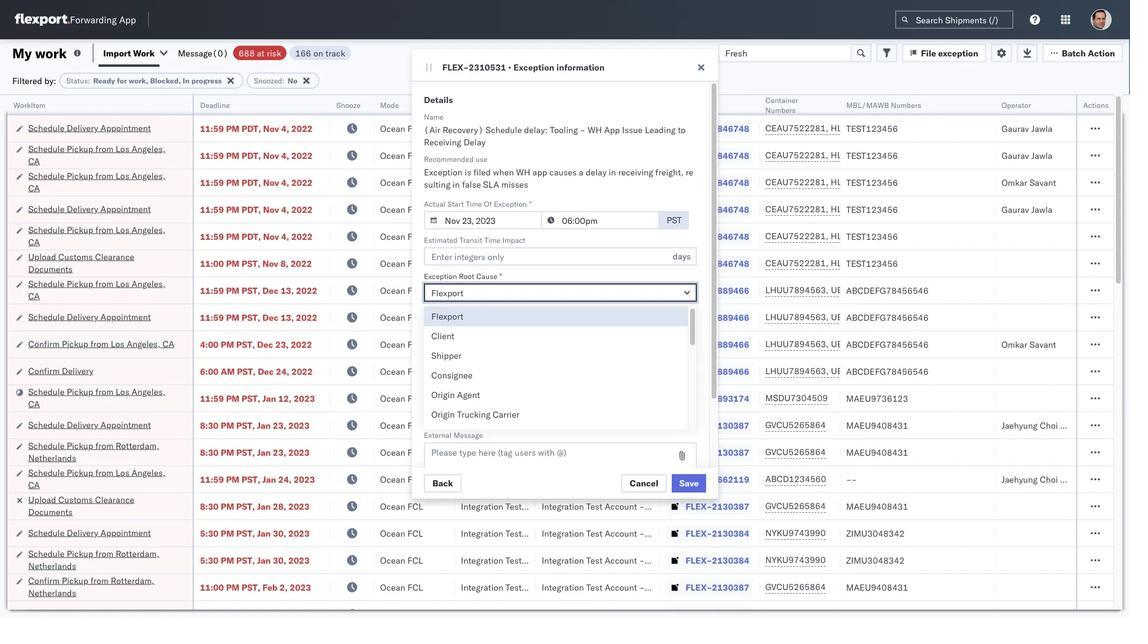 Task type: vqa. For each thing, say whether or not it's contained in the screenshot.


Task type: describe. For each thing, give the bounding box(es) containing it.
2 11:59 pm pst, dec 13, 2022 from the top
[[200, 312, 318, 323]]

documents for 2nd 'upload customs clearance documents' link from the top
[[28, 507, 73, 517]]

confirm pickup from rotterdam, netherlands link
[[28, 575, 177, 599]]

1 vertical spatial *
[[500, 272, 502, 281]]

1 uetu5238478 from the top
[[831, 285, 891, 296]]

3 11:59 from the top
[[200, 177, 224, 188]]

confirm for confirm pickup from rotterdam, netherlands
[[28, 575, 60, 586]]

confirm pickup from los angeles, ca button
[[28, 338, 174, 351]]

5 test123456 from the top
[[847, 231, 898, 242]]

feb
[[263, 582, 278, 593]]

snooze
[[337, 100, 361, 110]]

2 lagerfeld from the top
[[665, 447, 702, 458]]

forwarding app
[[70, 14, 136, 25]]

4, for third schedule pickup from los angeles, ca link from the top
[[281, 231, 289, 242]]

dec down 11:00 pm pst, nov 8, 2022
[[263, 285, 279, 296]]

2 11:59 from the top
[[200, 150, 224, 161]]

2 lhuu7894563, from the top
[[766, 312, 829, 323]]

23, for schedule pickup from rotterdam, netherlands
[[273, 447, 286, 458]]

12,
[[278, 393, 292, 404]]

1 integration from the top
[[542, 420, 584, 431]]

8 fcl from the top
[[408, 312, 423, 323]]

schedule pickup from los angeles, ca for 1st schedule pickup from los angeles, ca link from the top
[[28, 143, 165, 166]]

13 fcl from the top
[[408, 447, 423, 458]]

11 fcl from the top
[[408, 393, 423, 404]]

: for snoozed
[[282, 76, 285, 85]]

rotterdam, for 11:00 pm pst, feb 2, 2023
[[111, 575, 154, 586]]

vandelay
[[461, 474, 497, 485]]

exception root cause *
[[424, 272, 502, 281]]

0 vertical spatial agent
[[457, 390, 480, 401]]

netherlands for 5:30
[[28, 561, 76, 571]]

jaehyung choi - test origin agen
[[1002, 420, 1131, 431]]

schedule pickup from rotterdam, netherlands button for 5:30 pm pst, jan 30, 2023
[[28, 548, 177, 574]]

confirm for confirm delivery
[[28, 366, 60, 376]]

upload for 1st 'upload customs clearance documents' link
[[28, 251, 56, 262]]

bosch down enter integers only number field
[[542, 285, 566, 296]]

1 flex-1889466 from the top
[[686, 285, 750, 296]]

11:00 for 11:00 pm pst, nov 8, 2022
[[200, 258, 224, 269]]

•
[[508, 62, 512, 73]]

3 appointment from the top
[[101, 312, 151, 322]]

1 4, from the top
[[281, 123, 289, 134]]

from inside button
[[91, 339, 109, 349]]

1 flex-1846748 from the top
[[686, 123, 750, 134]]

exception left root
[[424, 272, 457, 281]]

1 5:30 from the top
[[200, 528, 219, 539]]

pdt, for 5th schedule pickup from los angeles, ca link from the bottom
[[242, 177, 261, 188]]

schedule pickup from rotterdam, netherlands link for 5:30
[[28, 548, 177, 572]]

pst, up 11:59 pm pst, jan 24, 2023
[[236, 447, 255, 458]]

1 hlxu8034992 from the top
[[896, 123, 956, 134]]

pickup for the confirm pickup from rotterdam, netherlands link
[[62, 575, 88, 586]]

6 karl from the top
[[647, 582, 663, 593]]

166 on track
[[295, 48, 345, 58]]

container
[[766, 95, 799, 105]]

5 schedule pickup from los angeles, ca button from the top
[[28, 386, 177, 412]]

2 lhuu7894563, uetu5238478 from the top
[[766, 312, 891, 323]]

container numbers button
[[760, 93, 828, 115]]

viewable for viewable by
[[430, 389, 465, 399]]

cancel
[[630, 478, 659, 489]]

18 ocean fcl from the top
[[380, 582, 423, 593]]

save button
[[672, 475, 707, 493]]

1 13, from the top
[[281, 285, 294, 296]]

4 gvcu5265864 from the top
[[766, 582, 826, 593]]

schedule pickup from rotterdam, netherlands button for 8:30 pm pst, jan 23, 2023
[[28, 440, 177, 466]]

1 schedule delivery appointment button from the top
[[28, 122, 151, 135]]

2 jawla from the top
[[1032, 150, 1053, 161]]

recovery)
[[443, 125, 484, 135]]

2 flex-2130384 from the top
[[686, 555, 750, 566]]

--
[[847, 474, 857, 485]]

trucking
[[457, 409, 491, 420]]

2130387 for 8:30 pm pst, jan 23, 2023
[[712, 447, 750, 458]]

bosch down false
[[461, 204, 485, 215]]

jan up 28,
[[263, 474, 276, 485]]

pickup for 5:30's schedule pickup from rotterdam, netherlands link
[[67, 548, 93, 559]]

freight,
[[656, 167, 684, 178]]

11:00 pm pst, feb 2, 2023
[[200, 582, 311, 593]]

4 pdt, from the top
[[242, 204, 261, 215]]

24, for 2023
[[278, 474, 292, 485]]

3 resize handle column header from the left
[[359, 95, 374, 618]]

confirm delivery button
[[28, 365, 93, 378]]

snoozed : no
[[254, 76, 298, 85]]

clearance for 1st 'upload customs clearance documents' link
[[95, 251, 134, 262]]

4 uetu5238478 from the top
[[831, 366, 891, 377]]

hlxu8034992 for 5th schedule pickup from los angeles, ca link from the bottom
[[896, 177, 956, 188]]

jaehyung
[[1002, 420, 1038, 431]]

2023 right 2,
[[290, 582, 311, 593]]

ceau7522281, hlxu6269489, hlxu8034992 for 1st 'upload customs clearance documents' link
[[766, 258, 956, 269]]

4 lagerfeld from the top
[[665, 528, 702, 539]]

2023 up 11:59 pm pst, jan 24, 2023
[[288, 447, 310, 458]]

consignee inside list box
[[432, 370, 473, 381]]

1 2130387 from the top
[[712, 420, 750, 431]]

3 lhuu7894563, from the top
[[766, 339, 829, 350]]

6 resize handle column header from the left
[[645, 95, 660, 618]]

savant for ceau7522281, hlxu6269489, hlxu8034992
[[1030, 177, 1057, 188]]

3 schedule pickup from los angeles, ca button from the top
[[28, 224, 177, 250]]

2 ocean fcl from the top
[[380, 150, 423, 161]]

flex-1662119
[[686, 474, 750, 485]]

1 vertical spatial consignee
[[521, 393, 562, 404]]

bosch up enter integers only number field
[[542, 231, 566, 242]]

2 flex-1846748 from the top
[[686, 150, 750, 161]]

16 ocean fcl from the top
[[380, 528, 423, 539]]

flex-2130387 for 11:00 pm pst, feb 2, 2023
[[686, 582, 750, 593]]

for
[[117, 76, 127, 85]]

4, for 5th schedule pickup from los angeles, ca link from the bottom
[[281, 177, 289, 188]]

save
[[680, 478, 699, 489]]

1889466 for 4:00 pm pst, dec 23, 2022
[[712, 339, 750, 350]]

15 ocean fcl from the top
[[380, 501, 423, 512]]

0 vertical spatial in
[[609, 167, 616, 178]]

deadline button
[[194, 98, 318, 110]]

client
[[432, 331, 455, 342]]

pst, down 11:59 pm pst, jan 12, 2023
[[236, 420, 255, 431]]

jan down 8:30 pm pst, jan 28, 2023 on the left of the page
[[257, 528, 271, 539]]

pst, down 6:00 am pst, dec 24, 2022
[[242, 393, 260, 404]]

(air
[[424, 125, 441, 135]]

confirm pickup from rotterdam, netherlands button
[[28, 575, 177, 601]]

1 flex-2130384 from the top
[[686, 528, 750, 539]]

4 hlxu6269489, from the top
[[831, 204, 894, 215]]

forwarding
[[70, 14, 117, 25]]

bosch up actual start time of exception *
[[461, 177, 485, 188]]

angeles, inside confirm pickup from los angeles, ca link
[[127, 339, 161, 349]]

bosch down root
[[461, 285, 485, 296]]

3 integration test account - karl lagerfeld from the top
[[542, 501, 702, 512]]

2 8:30 pm pst, jan 23, 2023 from the top
[[200, 447, 310, 458]]

pickup for 1st schedule pickup from los angeles, ca link from the top
[[67, 143, 93, 154]]

6 integration from the top
[[542, 582, 584, 593]]

bosch down flexport text field
[[542, 312, 566, 323]]

2 gaurav jawla from the top
[[1002, 150, 1053, 161]]

2023 up 11:00 pm pst, feb 2, 2023
[[288, 555, 310, 566]]

am
[[221, 366, 235, 377]]

blocked,
[[150, 76, 181, 85]]

10 resize handle column header from the left
[[1062, 95, 1077, 618]]

2023 right 12,
[[294, 393, 315, 404]]

schedule pickup from los angeles, ca for third schedule pickup from los angeles, ca link from the top
[[28, 224, 165, 247]]

a
[[579, 167, 584, 178]]

actual
[[424, 199, 446, 208]]

hlxu8034992 for 1st schedule pickup from los angeles, ca link from the top
[[896, 150, 956, 161]]

bosch down the delay
[[461, 150, 485, 161]]

file exception
[[922, 48, 979, 58]]

confirm pickup from rotterdam, netherlands
[[28, 575, 154, 598]]

export customs agent
[[432, 429, 519, 440]]

schedule delivery appointment link for third schedule delivery appointment button from the bottom
[[28, 311, 151, 323]]

details
[[424, 95, 453, 105]]

2023 down 12,
[[288, 420, 310, 431]]

app
[[533, 167, 547, 178]]

progress
[[191, 76, 222, 85]]

17 fcl from the top
[[408, 555, 423, 566]]

wh inside name (air recovery) schedule delay: tooling - wh app issue leading to receiving delay
[[588, 125, 602, 135]]

attach
[[424, 308, 447, 317]]

1 schedule delivery appointment from the top
[[28, 122, 151, 133]]

2 gvcu5265864 from the top
[[766, 447, 826, 458]]

3 jawla from the top
[[1032, 204, 1053, 215]]

viewable by
[[430, 389, 477, 399]]

688
[[239, 48, 255, 58]]

is
[[465, 167, 472, 178]]

pst, left 8,
[[242, 258, 260, 269]]

flex-2130387 for 8:30 pm pst, jan 28, 2023
[[686, 501, 750, 512]]

forwarding app link
[[15, 14, 136, 26]]

mbl/mawb
[[847, 100, 889, 110]]

in
[[183, 76, 190, 85]]

Search Shipments (/) text field
[[896, 10, 1014, 29]]

import work button
[[103, 48, 155, 58]]

partner
[[534, 406, 563, 416]]

jan left 28,
[[257, 501, 271, 512]]

18 fcl from the top
[[408, 582, 423, 593]]

confirm delivery
[[28, 366, 93, 376]]

export
[[432, 429, 457, 440]]

delay
[[586, 167, 607, 178]]

jan up 11:59 pm pst, jan 24, 2023
[[257, 447, 271, 458]]

4 karl from the top
[[647, 528, 663, 539]]

mode
[[380, 100, 399, 110]]

0 horizontal spatial app
[[119, 14, 136, 25]]

11 resize handle column header from the left
[[1099, 95, 1114, 618]]

bosch up the by
[[461, 366, 485, 377]]

6 schedule pickup from los angeles, ca link from the top
[[28, 467, 177, 491]]

1 8:30 from the top
[[200, 420, 219, 431]]

11:00 for 11:00 pm pst, feb 2, 2023
[[200, 582, 224, 593]]

pst, up 6:00 am pst, dec 24, 2022
[[236, 339, 255, 350]]

batch action
[[1062, 48, 1116, 58]]

at
[[257, 48, 265, 58]]

3 8:30 from the top
[[200, 501, 219, 512]]

8:30 pm pst, jan 28, 2023
[[200, 501, 310, 512]]

delivery for 4th schedule delivery appointment button from the bottom of the page
[[67, 203, 98, 214]]

pst, up 8:30 pm pst, jan 28, 2023 on the left of the page
[[242, 474, 260, 485]]

2 upload customs clearance documents link from the top
[[28, 494, 177, 518]]

4 4, from the top
[[281, 204, 289, 215]]

hlxu6269489, for 5th schedule pickup from los angeles, ca link from the bottom
[[831, 177, 894, 188]]

2023 up 8:30 pm pst, jan 28, 2023 on the left of the page
[[294, 474, 315, 485]]

root
[[459, 272, 475, 281]]

9 ocean fcl from the top
[[380, 339, 423, 350]]

3 fcl from the top
[[408, 177, 423, 188]]

5 11:59 pm pdt, nov 4, 2022 from the top
[[200, 231, 313, 242]]

filtered by:
[[12, 75, 56, 86]]

bosch up flexport text field
[[542, 258, 566, 269]]

origin agent
[[432, 390, 480, 401]]

14 ocean fcl from the top
[[380, 474, 423, 485]]

6:00 am pst, dec 24, 2022
[[200, 366, 313, 377]]

external
[[424, 431, 452, 440]]

1 ceau7522281, hlxu6269489, hlxu8034992 from the top
[[766, 123, 956, 134]]

17 ocean fcl from the top
[[380, 555, 423, 566]]

2 schedule pickup from los angeles, ca button from the top
[[28, 170, 177, 196]]

24, for 2022
[[276, 366, 289, 377]]

false
[[462, 179, 481, 190]]

rotterdam, for 5:30 pm pst, jan 30, 2023
[[116, 548, 159, 559]]

dec up 6:00 am pst, dec 24, 2022
[[257, 339, 273, 350]]

hlxu8034992 for third schedule pickup from los angeles, ca link from the top
[[896, 231, 956, 242]]

schedule pickup from rotterdam, netherlands link for 8:30
[[28, 440, 177, 464]]

risk
[[267, 48, 281, 58]]

3 lhuu7894563, uetu5238478 from the top
[[766, 339, 891, 350]]

schedule delivery appointment link for fourth schedule delivery appointment button from the top of the page
[[28, 419, 151, 431]]

4:00
[[200, 339, 219, 350]]

1 schedule pickup from los angeles, ca link from the top
[[28, 143, 177, 167]]

import work
[[103, 48, 155, 58]]

hlxu8034992 for 1st 'upload customs clearance documents' link
[[896, 258, 956, 269]]

rotterdam, for 8:30 pm pst, jan 23, 2023
[[116, 440, 159, 451]]

4 schedule pickup from los angeles, ca link from the top
[[28, 278, 177, 302]]

list box containing flexport
[[424, 307, 688, 618]]

5 schedule delivery appointment from the top
[[28, 528, 151, 538]]

1 vertical spatial in
[[453, 179, 460, 190]]

1 vertical spatial customs
[[459, 429, 494, 440]]

message (0)
[[178, 48, 228, 58]]

workitem button
[[7, 98, 180, 110]]

1 ocean fcl from the top
[[380, 123, 423, 134]]

netherlands for 8:30
[[28, 453, 76, 463]]

1 horizontal spatial message
[[454, 431, 483, 440]]

ceau7522281, hlxu6269489, hlxu8034992 for third schedule pickup from los angeles, ca link from the top
[[766, 231, 956, 242]]

3 ocean fcl from the top
[[380, 177, 423, 188]]

pickup for confirm pickup from los angeles, ca link
[[62, 339, 88, 349]]

pdt, for 1st schedule pickup from los angeles, ca link from the top
[[242, 150, 261, 161]]

cause
[[477, 272, 498, 281]]

1 11:59 pm pdt, nov 4, 2022 from the top
[[200, 123, 313, 134]]

6 account from the top
[[605, 582, 637, 593]]

actions
[[1084, 100, 1110, 110]]

5 karl from the top
[[647, 555, 663, 566]]

688 at risk
[[239, 48, 281, 58]]

container numbers
[[766, 95, 799, 114]]

4 ceau7522281, hlxu6269489, hlxu8034992 from the top
[[766, 204, 956, 215]]

jan left 12,
[[263, 393, 276, 404]]

pst, left feb
[[242, 582, 260, 593]]

flexport. image
[[15, 14, 70, 26]]

6 ocean fcl from the top
[[380, 258, 423, 269]]

los inside button
[[111, 339, 125, 349]]

receiving
[[424, 137, 462, 148]]

work
[[133, 48, 155, 58]]

1 horizontal spatial *
[[530, 199, 532, 208]]

5 schedule pickup from los angeles, ca link from the top
[[28, 386, 177, 410]]

demo
[[496, 393, 518, 404]]

hlxu6269489, for 1st 'upload customs clearance documents' link
[[831, 258, 894, 269]]

bosch up root
[[461, 258, 485, 269]]

back
[[433, 478, 453, 489]]

2 karl from the top
[[647, 447, 663, 458]]

upload customs clearance documents for 2nd 'upload customs clearance documents' link from the top
[[28, 494, 134, 517]]

deadline
[[200, 100, 230, 110]]

3 schedule delivery appointment from the top
[[28, 312, 151, 322]]



Task type: locate. For each thing, give the bounding box(es) containing it.
attach files
[[424, 308, 464, 317]]

zimu3048342
[[847, 528, 905, 539], [847, 555, 905, 566]]

8:30 up 11:59 pm pst, jan 24, 2023
[[200, 447, 219, 458]]

Please type here (tag users with @) text field
[[424, 443, 697, 500]]

pickup inside "confirm pickup from rotterdam, netherlands"
[[62, 575, 88, 586]]

flexport up client
[[432, 311, 464, 322]]

test
[[515, 123, 531, 134], [596, 123, 612, 134], [515, 150, 531, 161], [515, 177, 531, 188], [596, 177, 612, 188], [515, 204, 531, 215], [596, 204, 612, 215], [515, 231, 531, 242], [596, 231, 612, 242], [515, 258, 531, 269], [596, 258, 612, 269], [515, 285, 531, 296], [596, 285, 612, 296], [515, 312, 531, 323], [596, 312, 612, 323], [515, 339, 531, 350], [515, 366, 531, 377], [587, 420, 603, 431], [1068, 420, 1085, 431], [587, 447, 603, 458], [587, 501, 603, 512], [587, 528, 603, 539], [587, 555, 603, 566], [587, 582, 603, 593]]

2 : from the left
[[282, 76, 285, 85]]

1 lhuu7894563, uetu5238478 from the top
[[766, 285, 891, 296]]

schedule delivery appointment link down workitem button
[[28, 122, 151, 134]]

app left 'issue'
[[605, 125, 620, 135]]

action
[[1089, 48, 1116, 58]]

6 hlxu8034992 from the top
[[896, 258, 956, 269]]

savant for lhuu7894563, uetu5238478
[[1030, 339, 1057, 350]]

2 zimu3048342 from the top
[[847, 555, 905, 566]]

1 vertical spatial 5:30 pm pst, jan 30, 2023
[[200, 555, 310, 566]]

delivery down confirm pickup from los angeles, ca button
[[62, 366, 93, 376]]

schedule delivery appointment up confirm pickup from los angeles, ca
[[28, 312, 151, 322]]

0 horizontal spatial message
[[178, 48, 212, 58]]

pickup for 5th schedule pickup from los angeles, ca link from the bottom
[[67, 170, 93, 181]]

delivery for first schedule delivery appointment button from the bottom
[[67, 528, 98, 538]]

0 vertical spatial message
[[178, 48, 212, 58]]

1 2130384 from the top
[[712, 528, 750, 539]]

4 schedule delivery appointment button from the top
[[28, 419, 151, 432]]

pickup inside confirm pickup from los angeles, ca link
[[62, 339, 88, 349]]

1 vertical spatial schedule pickup from rotterdam, netherlands link
[[28, 548, 177, 572]]

status
[[66, 76, 88, 85]]

3 2130387 from the top
[[712, 501, 750, 512]]

* right cause
[[500, 272, 502, 281]]

flex-2130387 for 8:30 pm pst, jan 23, 2023
[[686, 447, 750, 458]]

4 test123456 from the top
[[847, 204, 898, 215]]

4 resize handle column header from the left
[[440, 95, 455, 618]]

schedule
[[28, 122, 65, 133], [486, 125, 522, 135], [28, 143, 65, 154], [28, 170, 65, 181], [28, 203, 65, 214], [28, 224, 65, 235], [28, 278, 65, 289], [28, 312, 65, 322], [28, 386, 65, 397], [28, 420, 65, 430], [28, 440, 65, 451], [28, 467, 65, 478], [28, 528, 65, 538], [28, 548, 65, 559]]

delivery for third schedule delivery appointment button from the bottom
[[67, 312, 98, 322]]

1 vertical spatial zimu3048342
[[847, 555, 905, 566]]

8 resize handle column header from the left
[[826, 95, 841, 618]]

ceau7522281, for third schedule pickup from los angeles, ca link from the top
[[766, 231, 829, 242]]

4 lhuu7894563, from the top
[[766, 366, 829, 377]]

1 vertical spatial 13,
[[281, 312, 294, 323]]

1889466 for 6:00 am pst, dec 24, 2022
[[712, 366, 750, 377]]

0 vertical spatial nyku9743990
[[766, 528, 826, 539]]

23, down 12,
[[273, 420, 286, 431]]

2130387 for 8:30 pm pst, jan 28, 2023
[[712, 501, 750, 512]]

3 1846748 from the top
[[712, 177, 750, 188]]

upload customs clearance documents inside "button"
[[28, 251, 134, 274]]

rotterdam, inside "confirm pickup from rotterdam, netherlands"
[[111, 575, 154, 586]]

2 schedule pickup from rotterdam, netherlands link from the top
[[28, 548, 177, 572]]

6:00
[[200, 366, 219, 377]]

ceau7522281, for 1st 'upload customs clearance documents' link
[[766, 258, 829, 269]]

6 ceau7522281, hlxu6269489, hlxu8034992 from the top
[[766, 258, 956, 269]]

origin for origin trucking carrier
[[432, 409, 455, 420]]

schedule delivery appointment link for 4th schedule delivery appointment button from the bottom of the page
[[28, 203, 151, 215]]

1 vertical spatial time
[[485, 235, 501, 245]]

pickup for 4th schedule pickup from los angeles, ca link
[[67, 278, 93, 289]]

4 flex-1889466 from the top
[[686, 366, 750, 377]]

consignee up viewable by
[[432, 370, 473, 381]]

1 vertical spatial jawla
[[1032, 150, 1053, 161]]

2 netherlands from the top
[[28, 561, 76, 571]]

0 vertical spatial time
[[466, 199, 482, 208]]

0 vertical spatial consignee
[[432, 370, 473, 381]]

origin
[[432, 390, 455, 401], [432, 409, 455, 420], [1087, 420, 1110, 431]]

wh up misses
[[516, 167, 531, 178]]

schedule pickup from los angeles, ca for 5th schedule pickup from los angeles, ca link from the bottom
[[28, 170, 165, 193]]

3 schedule delivery appointment button from the top
[[28, 311, 151, 324]]

* down 'recommended use exception is filed when wh app causes a delay in receiving freight, re sulting in false sla misses' on the top of the page
[[530, 199, 532, 208]]

pdt,
[[242, 123, 261, 134], [242, 150, 261, 161], [242, 177, 261, 188], [242, 204, 261, 215], [242, 231, 261, 242]]

1 horizontal spatial wh
[[588, 125, 602, 135]]

numbers down 'container'
[[766, 105, 796, 114]]

0 horizontal spatial numbers
[[766, 105, 796, 114]]

app up the import work button
[[119, 14, 136, 25]]

pst, up 4:00 pm pst, dec 23, 2022
[[242, 312, 260, 323]]

confirm pickup from los angeles, ca link
[[28, 338, 174, 350]]

2 confirm from the top
[[28, 366, 60, 376]]

0 horizontal spatial agent
[[457, 390, 480, 401]]

2 schedule pickup from los angeles, ca link from the top
[[28, 170, 177, 194]]

1 vertical spatial upload customs clearance documents link
[[28, 494, 177, 518]]

1 vertical spatial gaurav jawla
[[1002, 150, 1053, 161]]

0 vertical spatial 13,
[[281, 285, 294, 296]]

schedule delivery appointment down workitem button
[[28, 122, 151, 133]]

6 fcl from the top
[[408, 258, 423, 269]]

in right delay
[[609, 167, 616, 178]]

bosch up 'recommended use exception is filed when wh app causes a delay in receiving freight, re sulting in false sla misses' on the top of the page
[[542, 123, 566, 134]]

viewable parties
[[424, 370, 479, 379]]

1 horizontal spatial app
[[605, 125, 620, 135]]

Enter integers only number field
[[424, 247, 697, 266]]

11:00 pm pst, nov 8, 2022
[[200, 258, 312, 269]]

3 confirm from the top
[[28, 575, 60, 586]]

omkar savant for ceau7522281, hlxu6269489, hlxu8034992
[[1002, 177, 1057, 188]]

13 ocean fcl from the top
[[380, 447, 423, 458]]

0 vertical spatial flexport
[[432, 311, 464, 322]]

0 vertical spatial 5:30 pm pst, jan 30, 2023
[[200, 528, 310, 539]]

0 vertical spatial schedule pickup from rotterdam, netherlands link
[[28, 440, 177, 464]]

0 vertical spatial viewable
[[424, 370, 454, 379]]

4, for 1st schedule pickup from los angeles, ca link from the top
[[281, 150, 289, 161]]

1 vertical spatial omkar savant
[[1002, 339, 1057, 350]]

flexport inside list box
[[432, 311, 464, 322]]

pickup for 5th schedule pickup from los angeles, ca link
[[67, 386, 93, 397]]

0 vertical spatial netherlands
[[28, 453, 76, 463]]

origin down viewable parties
[[432, 390, 455, 401]]

origin up export
[[432, 409, 455, 420]]

30, up 2,
[[273, 555, 286, 566]]

1 vertical spatial 2130384
[[712, 555, 750, 566]]

omkar for ceau7522281, hlxu6269489, hlxu8034992
[[1002, 177, 1028, 188]]

11:59 pm pst, dec 13, 2022 down 11:00 pm pst, nov 8, 2022
[[200, 285, 318, 296]]

MMM D, YYYY text field
[[424, 211, 543, 230]]

15 fcl from the top
[[408, 501, 423, 512]]

schedule pickup from los angeles, ca link
[[28, 143, 177, 167], [28, 170, 177, 194], [28, 224, 177, 248], [28, 278, 177, 302], [28, 386, 177, 410], [28, 467, 177, 491]]

delivery down confirm delivery button
[[67, 420, 98, 430]]

1889466 for 11:59 pm pst, dec 13, 2022
[[712, 312, 750, 323]]

files
[[448, 308, 464, 317]]

from inside "confirm pickup from rotterdam, netherlands"
[[91, 575, 109, 586]]

exception inside 'recommended use exception is filed when wh app causes a delay in receiving freight, re sulting in false sla misses'
[[424, 167, 463, 178]]

ceau7522281, for 5th schedule pickup from los angeles, ca link from the bottom
[[766, 177, 829, 188]]

ceau7522281, hlxu6269489, hlxu8034992 for 1st schedule pickup from los angeles, ca link from the top
[[766, 150, 956, 161]]

clearance inside "button"
[[95, 251, 134, 262]]

agent up "trucking"
[[457, 390, 480, 401]]

upload inside "button"
[[28, 251, 56, 262]]

los
[[116, 143, 129, 154], [116, 170, 129, 181], [116, 224, 129, 235], [116, 278, 129, 289], [111, 339, 125, 349], [116, 386, 129, 397], [116, 467, 129, 478]]

delivery for fourth schedule delivery appointment button from the top of the page
[[67, 420, 98, 430]]

tooling
[[550, 125, 578, 135]]

omkar savant
[[1002, 177, 1057, 188], [1002, 339, 1057, 350]]

estimated transit time impact
[[424, 235, 526, 245]]

4 1889466 from the top
[[712, 366, 750, 377]]

use
[[476, 154, 488, 164]]

1 vertical spatial netherlands
[[28, 561, 76, 571]]

abcd1234560
[[766, 474, 827, 485]]

list box
[[424, 307, 688, 618]]

6 schedule pickup from los angeles, ca button from the top
[[28, 467, 177, 493]]

flex-2310531 • exception information
[[443, 62, 605, 73]]

resize handle column header
[[178, 95, 193, 618], [316, 95, 331, 618], [359, 95, 374, 618], [440, 95, 455, 618], [521, 95, 536, 618], [645, 95, 660, 618], [745, 95, 760, 618], [826, 95, 841, 618], [981, 95, 996, 618], [1062, 95, 1077, 618], [1099, 95, 1114, 618]]

0 horizontal spatial wh
[[516, 167, 531, 178]]

flex-1662119 button
[[666, 471, 752, 488], [666, 471, 752, 488]]

2 omkar from the top
[[1002, 339, 1028, 350]]

schedule pickup from rotterdam, netherlands for 5:30 pm pst, jan 30, 2023
[[28, 548, 159, 571]]

flex-2130387 button
[[666, 417, 752, 434], [666, 417, 752, 434], [666, 444, 752, 461], [666, 444, 752, 461], [666, 498, 752, 515], [666, 498, 752, 515], [666, 579, 752, 596], [666, 579, 752, 596]]

schedule delivery appointment link for 5th schedule delivery appointment button from the bottom
[[28, 122, 151, 134]]

dec up 4:00 pm pst, dec 23, 2022
[[263, 312, 279, 323]]

delivery down workitem button
[[67, 122, 98, 133]]

2130387 for 11:00 pm pst, feb 2, 2023
[[712, 582, 750, 593]]

*
[[530, 199, 532, 208], [500, 272, 502, 281]]

8:30 pm pst, jan 23, 2023 down 11:59 pm pst, jan 12, 2023
[[200, 420, 310, 431]]

agent
[[457, 390, 480, 401], [496, 429, 519, 440]]

omkar
[[1002, 177, 1028, 188], [1002, 339, 1028, 350]]

schedule delivery appointment button up "confirm pickup from rotterdam, netherlands"
[[28, 527, 151, 540]]

0 vertical spatial 2130384
[[712, 528, 750, 539]]

name (air recovery) schedule delay: tooling - wh app issue leading to receiving delay
[[424, 112, 686, 148]]

bosch right attach
[[461, 312, 485, 323]]

netherlands inside "confirm pickup from rotterdam, netherlands"
[[28, 588, 76, 598]]

bosch down mmm d, yyyy text field
[[461, 231, 485, 242]]

5:30 down 8:30 pm pst, jan 28, 2023 on the left of the page
[[200, 528, 219, 539]]

omkar for lhuu7894563, uetu5238478
[[1002, 339, 1028, 350]]

5:30 pm pst, jan 30, 2023 down 8:30 pm pst, jan 28, 2023 on the left of the page
[[200, 528, 310, 539]]

2023 down 8:30 pm pst, jan 28, 2023 on the left of the page
[[288, 528, 310, 539]]

2 11:59 pm pdt, nov 4, 2022 from the top
[[200, 150, 313, 161]]

4,
[[281, 123, 289, 134], [281, 150, 289, 161], [281, 177, 289, 188], [281, 204, 289, 215], [281, 231, 289, 242]]

0 vertical spatial customs
[[58, 251, 93, 262]]

0 horizontal spatial time
[[466, 199, 482, 208]]

numbers
[[891, 100, 922, 110], [766, 105, 796, 114]]

1 vertical spatial 8:30
[[200, 447, 219, 458]]

1 gaurav from the top
[[1002, 123, 1030, 134]]

mbl/mawb numbers
[[847, 100, 922, 110]]

1 vertical spatial 23,
[[273, 420, 286, 431]]

maeu9736123
[[847, 393, 909, 404]]

documents for 1st 'upload customs clearance documents' link
[[28, 264, 73, 274]]

schedule pickup from los angeles, ca for 4th schedule pickup from los angeles, ca link
[[28, 278, 165, 301]]

jan up feb
[[257, 555, 271, 566]]

bosch up the shipper
[[461, 339, 485, 350]]

1 vertical spatial confirm
[[28, 366, 60, 376]]

1 vertical spatial 5:30
[[200, 555, 219, 566]]

uat
[[486, 406, 502, 416]]

pst, right the am
[[237, 366, 256, 377]]

omkar savant for lhuu7894563, uetu5238478
[[1002, 339, 1057, 350]]

wh inside 'recommended use exception is filed when wh app causes a delay in receiving freight, re sulting in false sla misses'
[[516, 167, 531, 178]]

schedule delivery appointment button down workitem button
[[28, 122, 151, 135]]

time for transit
[[485, 235, 501, 245]]

schedule delivery appointment link up upload customs clearance documents "button"
[[28, 203, 151, 215]]

exception right •
[[514, 62, 555, 73]]

5 hlxu6269489, from the top
[[831, 231, 894, 242]]

6 11:59 from the top
[[200, 285, 224, 296]]

flexport for flexport
[[432, 311, 464, 322]]

0 vertical spatial upload customs clearance documents link
[[28, 251, 177, 275]]

hlxu6269489, for third schedule pickup from los angeles, ca link from the top
[[831, 231, 894, 242]]

dec up 11:59 pm pst, jan 12, 2023
[[258, 366, 274, 377]]

1 flex-2130387 from the top
[[686, 420, 750, 431]]

1 omkar savant from the top
[[1002, 177, 1057, 188]]

exception
[[514, 62, 555, 73], [424, 167, 463, 178], [494, 199, 527, 208], [424, 272, 457, 281]]

numbers inside "mbl/mawb numbers" button
[[891, 100, 922, 110]]

1 test123456 from the top
[[847, 123, 898, 134]]

maeu9408431
[[847, 420, 909, 431], [847, 447, 909, 458], [847, 501, 909, 512], [847, 582, 909, 593]]

6 schedule pickup from los angeles, ca from the top
[[28, 467, 165, 490]]

time left of
[[466, 199, 482, 208]]

1 ceau7522281, from the top
[[766, 123, 829, 134]]

0 vertical spatial rotterdam,
[[116, 440, 159, 451]]

2 vertical spatial customs
[[58, 494, 93, 505]]

flex-1889466 for 11:59 pm pst, dec 13, 2022
[[686, 312, 750, 323]]

estimated
[[424, 235, 458, 245]]

lhuu7894563, uetu5238478
[[766, 285, 891, 296], [766, 312, 891, 323], [766, 339, 891, 350], [766, 366, 891, 377]]

pickup for schedule pickup from rotterdam, netherlands link related to 8:30
[[67, 440, 93, 451]]

1 vertical spatial flexport
[[461, 393, 493, 404]]

recommended
[[424, 154, 474, 164]]

1 vertical spatial schedule pickup from rotterdam, netherlands
[[28, 548, 159, 571]]

-- : -- -- text field
[[541, 211, 660, 230]]

2 schedule pickup from los angeles, ca from the top
[[28, 170, 165, 193]]

1 vertical spatial 11:59 pm pst, dec 13, 2022
[[200, 312, 318, 323]]

1 vertical spatial documents
[[28, 507, 73, 517]]

viewable down viewable parties
[[430, 389, 465, 399]]

origin left agen
[[1087, 420, 1110, 431]]

origin trucking carrier
[[432, 409, 520, 420]]

consignee up partner
[[521, 393, 562, 404]]

30, down 28,
[[273, 528, 286, 539]]

time right transit
[[485, 235, 501, 245]]

0 vertical spatial 30,
[[273, 528, 286, 539]]

12 fcl from the top
[[408, 420, 423, 431]]

0 vertical spatial 24,
[[276, 366, 289, 377]]

numbers inside container numbers
[[766, 105, 796, 114]]

2 vertical spatial netherlands
[[28, 588, 76, 598]]

exception down misses
[[494, 199, 527, 208]]

0 horizontal spatial *
[[500, 272, 502, 281]]

5 lagerfeld from the top
[[665, 555, 702, 566]]

1 vertical spatial clearance
[[95, 494, 134, 505]]

cancel button
[[621, 475, 667, 493]]

1 vertical spatial schedule pickup from rotterdam, netherlands button
[[28, 548, 177, 574]]

1889466
[[712, 285, 750, 296], [712, 312, 750, 323], [712, 339, 750, 350], [712, 366, 750, 377]]

0 vertical spatial 8:30 pm pst, jan 23, 2023
[[200, 420, 310, 431]]

pst, down 11:59 pm pst, jan 24, 2023
[[236, 501, 255, 512]]

external message
[[424, 431, 483, 440]]

by:
[[44, 75, 56, 86]]

pdt, for third schedule pickup from los angeles, ca link from the top
[[242, 231, 261, 242]]

viewable down the shipper
[[424, 370, 454, 379]]

5 schedule delivery appointment button from the top
[[28, 527, 151, 540]]

1 vertical spatial savant
[[1030, 339, 1057, 350]]

1 savant from the top
[[1030, 177, 1057, 188]]

uat freight partner button
[[482, 404, 635, 419]]

wh right tooling
[[588, 125, 602, 135]]

13,
[[281, 285, 294, 296], [281, 312, 294, 323]]

numbers right mbl/mawb
[[891, 100, 922, 110]]

1 schedule delivery appointment link from the top
[[28, 122, 151, 134]]

1 vertical spatial viewable
[[430, 389, 465, 399]]

fcl
[[408, 123, 423, 134], [408, 150, 423, 161], [408, 177, 423, 188], [408, 204, 423, 215], [408, 231, 423, 242], [408, 258, 423, 269], [408, 285, 423, 296], [408, 312, 423, 323], [408, 339, 423, 350], [408, 366, 423, 377], [408, 393, 423, 404], [408, 420, 423, 431], [408, 447, 423, 458], [408, 474, 423, 485], [408, 501, 423, 512], [408, 528, 423, 539], [408, 555, 423, 566], [408, 582, 423, 593]]

flex-1889466 for 4:00 pm pst, dec 23, 2022
[[686, 339, 750, 350]]

0 vertical spatial 23,
[[275, 339, 289, 350]]

confirm for confirm pickup from los angeles, ca
[[28, 339, 60, 349]]

in left false
[[453, 179, 460, 190]]

mbl/mawb numbers button
[[841, 98, 984, 110]]

1 gvcu5265864 from the top
[[766, 420, 826, 431]]

1 11:00 from the top
[[200, 258, 224, 269]]

0 vertical spatial 11:00
[[200, 258, 224, 269]]

24, up 12,
[[276, 366, 289, 377]]

(0)
[[212, 48, 228, 58]]

1893174
[[712, 393, 750, 404]]

numbers for container numbers
[[766, 105, 796, 114]]

delivery for 5th schedule delivery appointment button from the bottom
[[67, 122, 98, 133]]

0 vertical spatial zimu3048342
[[847, 528, 905, 539]]

flex-1893174 button
[[666, 390, 752, 407], [666, 390, 752, 407]]

0 horizontal spatial consignee
[[432, 370, 473, 381]]

4 2130387 from the top
[[712, 582, 750, 593]]

pst, down 8:30 pm pst, jan 28, 2023 on the left of the page
[[236, 528, 255, 539]]

2 vertical spatial gaurav jawla
[[1002, 204, 1053, 215]]

schedule pickup from los angeles, ca for first schedule pickup from los angeles, ca link from the bottom of the page
[[28, 467, 165, 490]]

1 horizontal spatial in
[[609, 167, 616, 178]]

exception
[[939, 48, 979, 58]]

23, up 6:00 am pst, dec 24, 2022
[[275, 339, 289, 350]]

4 lhuu7894563, uetu5238478 from the top
[[766, 366, 891, 377]]

ceau7522281, for 1st schedule pickup from los angeles, ca link from the top
[[766, 150, 829, 161]]

2 schedule delivery appointment button from the top
[[28, 203, 151, 216]]

6 1846748 from the top
[[712, 258, 750, 269]]

2 11:00 from the top
[[200, 582, 224, 593]]

0 vertical spatial wh
[[588, 125, 602, 135]]

time for start
[[466, 199, 482, 208]]

schedule delivery appointment link up confirm pickup from los angeles, ca
[[28, 311, 151, 323]]

1 appointment from the top
[[101, 122, 151, 133]]

1 vertical spatial 8:30 pm pst, jan 23, 2023
[[200, 447, 310, 458]]

pickup for first schedule pickup from los angeles, ca link from the bottom of the page
[[67, 467, 93, 478]]

1 vertical spatial message
[[454, 431, 483, 440]]

ca inside confirm pickup from los angeles, ca link
[[163, 339, 174, 349]]

1 vertical spatial 30,
[[273, 555, 286, 566]]

24,
[[276, 366, 289, 377], [278, 474, 292, 485]]

bosch down 'recommended use exception is filed when wh app causes a delay in receiving freight, re sulting in false sla misses' on the top of the page
[[542, 204, 566, 215]]

3 maeu9408431 from the top
[[847, 501, 909, 512]]

confirm pickup from los angeles, ca
[[28, 339, 174, 349]]

netherlands for 11:00
[[28, 588, 76, 598]]

app
[[119, 14, 136, 25], [605, 125, 620, 135]]

28,
[[273, 501, 286, 512]]

ceau7522281, hlxu6269489, hlxu8034992 for 5th schedule pickup from los angeles, ca link from the bottom
[[766, 177, 956, 188]]

pickup for third schedule pickup from los angeles, ca link from the top
[[67, 224, 93, 235]]

1 vertical spatial upload
[[28, 494, 56, 505]]

schedule pickup from rotterdam, netherlands link
[[28, 440, 177, 464], [28, 548, 177, 572]]

message up in
[[178, 48, 212, 58]]

5 ocean fcl from the top
[[380, 231, 423, 242]]

0 vertical spatial upload
[[28, 251, 56, 262]]

upload customs clearance documents link
[[28, 251, 177, 275], [28, 494, 177, 518]]

flexport for flexport demo consignee
[[461, 393, 493, 404]]

schedule pickup from rotterdam, netherlands for 8:30 pm pst, jan 23, 2023
[[28, 440, 159, 463]]

1 pdt, from the top
[[242, 123, 261, 134]]

confirm inside "confirm pickup from rotterdam, netherlands"
[[28, 575, 60, 586]]

flex-1889466 for 6:00 am pst, dec 24, 2022
[[686, 366, 750, 377]]

5 11:59 from the top
[[200, 231, 224, 242]]

10 ocean fcl from the top
[[380, 366, 423, 377]]

1 vertical spatial wh
[[516, 167, 531, 178]]

8:30 pm pst, jan 23, 2023 up 11:59 pm pst, jan 24, 2023
[[200, 447, 310, 458]]

1 1846748 from the top
[[712, 123, 750, 134]]

pst, up 11:00 pm pst, feb 2, 2023
[[236, 555, 255, 566]]

on
[[314, 48, 323, 58]]

flex-1846748 button
[[666, 120, 752, 137], [666, 120, 752, 137], [666, 147, 752, 164], [666, 147, 752, 164], [666, 174, 752, 191], [666, 174, 752, 191], [666, 201, 752, 218], [666, 201, 752, 218], [666, 228, 752, 245], [666, 228, 752, 245], [666, 255, 752, 272], [666, 255, 752, 272]]

app inside name (air recovery) schedule delay: tooling - wh app issue leading to receiving delay
[[605, 125, 620, 135]]

0 vertical spatial gaurav
[[1002, 123, 1030, 134]]

2 uetu5238478 from the top
[[831, 312, 891, 323]]

numbers for mbl/mawb numbers
[[891, 100, 922, 110]]

1 vertical spatial omkar
[[1002, 339, 1028, 350]]

0 vertical spatial gaurav jawla
[[1002, 123, 1053, 134]]

13, up 4:00 pm pst, dec 23, 2022
[[281, 312, 294, 323]]

1 integration test account - karl lagerfeld from the top
[[542, 420, 702, 431]]

0 horizontal spatial :
[[88, 76, 90, 85]]

0 vertical spatial app
[[119, 14, 136, 25]]

2 vertical spatial rotterdam,
[[111, 575, 154, 586]]

1 vertical spatial nyku9743990
[[766, 555, 826, 566]]

8,
[[281, 258, 289, 269]]

0 vertical spatial flex-2130384
[[686, 528, 750, 539]]

exception up the sulting
[[424, 167, 463, 178]]

schedule delivery appointment up upload customs clearance documents "button"
[[28, 203, 151, 214]]

bosch up the delay
[[461, 123, 485, 134]]

0 vertical spatial omkar
[[1002, 177, 1028, 188]]

upload for 2nd 'upload customs clearance documents' link from the top
[[28, 494, 56, 505]]

0 vertical spatial 11:59 pm pst, dec 13, 2022
[[200, 285, 318, 296]]

4 abcdefg78456546 from the top
[[847, 366, 929, 377]]

0 vertical spatial 5:30
[[200, 528, 219, 539]]

upload customs clearance documents for 1st 'upload customs clearance documents' link
[[28, 251, 134, 274]]

pickup
[[67, 143, 93, 154], [67, 170, 93, 181], [67, 224, 93, 235], [67, 278, 93, 289], [62, 339, 88, 349], [67, 386, 93, 397], [67, 440, 93, 451], [67, 467, 93, 478], [67, 548, 93, 559], [62, 575, 88, 586]]

rotterdam,
[[116, 440, 159, 451], [116, 548, 159, 559], [111, 575, 154, 586]]

1 horizontal spatial time
[[485, 235, 501, 245]]

1 1889466 from the top
[[712, 285, 750, 296]]

schedule delivery appointment button up upload customs clearance documents "button"
[[28, 203, 151, 216]]

1 vertical spatial 11:00
[[200, 582, 224, 593]]

2 account from the top
[[605, 447, 637, 458]]

1 netherlands from the top
[[28, 453, 76, 463]]

schedule delivery appointment up "confirm pickup from rotterdam, netherlands"
[[28, 528, 151, 538]]

no
[[288, 76, 298, 85]]

bosch left a
[[542, 177, 566, 188]]

1 lhuu7894563, from the top
[[766, 285, 829, 296]]

jan down 11:59 pm pst, jan 12, 2023
[[257, 420, 271, 431]]

confirm
[[28, 339, 60, 349], [28, 366, 60, 376], [28, 575, 60, 586]]

shipper
[[432, 351, 462, 361]]

2 vertical spatial gaurav
[[1002, 204, 1030, 215]]

: for status
[[88, 76, 90, 85]]

gaurav jawla
[[1002, 123, 1053, 134], [1002, 150, 1053, 161], [1002, 204, 1053, 215]]

0 vertical spatial savant
[[1030, 177, 1057, 188]]

pst
[[667, 215, 682, 226]]

1 confirm from the top
[[28, 339, 60, 349]]

1 maeu9408431 from the top
[[847, 420, 909, 431]]

11:00
[[200, 258, 224, 269], [200, 582, 224, 593]]

4 integration test account - karl lagerfeld from the top
[[542, 528, 702, 539]]

2 maeu9408431 from the top
[[847, 447, 909, 458]]

0 vertical spatial upload customs clearance documents
[[28, 251, 134, 274]]

11:59 pm pst, jan 24, 2023
[[200, 474, 315, 485]]

23, for confirm pickup from los angeles, ca
[[275, 339, 289, 350]]

0 vertical spatial schedule pickup from rotterdam, netherlands button
[[28, 440, 177, 466]]

0 vertical spatial omkar savant
[[1002, 177, 1057, 188]]

0 vertical spatial *
[[530, 199, 532, 208]]

9 resize handle column header from the left
[[981, 95, 996, 618]]

1 upload from the top
[[28, 251, 56, 262]]

2 schedule delivery appointment link from the top
[[28, 203, 151, 215]]

delay
[[464, 137, 486, 148]]

24, up 28,
[[278, 474, 292, 485]]

4 appointment from the top
[[101, 420, 151, 430]]

- inside name (air recovery) schedule delay: tooling - wh app issue leading to receiving delay
[[580, 125, 586, 135]]

time
[[466, 199, 482, 208], [485, 235, 501, 245]]

schedule delivery appointment link up "confirm pickup from rotterdam, netherlands"
[[28, 527, 151, 539]]

batch action button
[[1043, 44, 1124, 62]]

23, up 11:59 pm pst, jan 24, 2023
[[273, 447, 286, 458]]

2023 right 28,
[[288, 501, 310, 512]]

0 vertical spatial schedule pickup from rotterdam, netherlands
[[28, 440, 159, 463]]

2 vertical spatial confirm
[[28, 575, 60, 586]]

3 account from the top
[[605, 501, 637, 512]]

5 fcl from the top
[[408, 231, 423, 242]]

1 vertical spatial gaurav
[[1002, 150, 1030, 161]]

gvcu5265864
[[766, 420, 826, 431], [766, 447, 826, 458], [766, 501, 826, 512], [766, 582, 826, 593]]

11:59 pm pst, dec 13, 2022 up 4:00 pm pst, dec 23, 2022
[[200, 312, 318, 323]]

delivery up confirm pickup from los angeles, ca
[[67, 312, 98, 322]]

information
[[557, 62, 605, 73]]

Search Work text field
[[718, 44, 852, 62]]

documents inside "button"
[[28, 264, 73, 274]]

8 11:59 from the top
[[200, 393, 224, 404]]

1 horizontal spatial agent
[[496, 429, 519, 440]]

delivery up "confirm pickup from rotterdam, netherlands"
[[67, 528, 98, 538]]

2 appointment from the top
[[101, 203, 151, 214]]

mode button
[[374, 98, 443, 110]]

1 vertical spatial 24,
[[278, 474, 292, 485]]

status : ready for work, blocked, in progress
[[66, 76, 222, 85]]

1 vertical spatial flex-2130384
[[686, 555, 750, 566]]

schedule inside name (air recovery) schedule delay: tooling - wh app issue leading to receiving delay
[[486, 125, 522, 135]]

0 vertical spatial 8:30
[[200, 420, 219, 431]]

1 vertical spatial app
[[605, 125, 620, 135]]

0 vertical spatial documents
[[28, 264, 73, 274]]

1 vertical spatial agent
[[496, 429, 519, 440]]

clearance for 2nd 'upload customs clearance documents' link from the top
[[95, 494, 134, 505]]

schedule pickup from los angeles, ca
[[28, 143, 165, 166], [28, 170, 165, 193], [28, 224, 165, 247], [28, 278, 165, 301], [28, 386, 165, 409], [28, 467, 165, 490]]

2 30, from the top
[[273, 555, 286, 566]]

upload
[[28, 251, 56, 262], [28, 494, 56, 505]]

hlxu6269489, for 1st schedule pickup from los angeles, ca link from the top
[[831, 150, 894, 161]]

: left ready
[[88, 76, 90, 85]]

Flexport text field
[[424, 284, 697, 302]]

5:30
[[200, 528, 219, 539], [200, 555, 219, 566]]

13, down 8,
[[281, 285, 294, 296]]

4 11:59 from the top
[[200, 204, 224, 215]]

5:30 pm pst, jan 30, 2023 up 11:00 pm pst, feb 2, 2023
[[200, 555, 310, 566]]

schedule delivery appointment link for first schedule delivery appointment button from the bottom
[[28, 527, 151, 539]]

integration test account - karl lagerfeld
[[542, 420, 702, 431], [542, 447, 702, 458], [542, 501, 702, 512], [542, 528, 702, 539], [542, 555, 702, 566], [542, 582, 702, 593]]

2 upload from the top
[[28, 494, 56, 505]]

2 vertical spatial 8:30
[[200, 501, 219, 512]]

1 : from the left
[[88, 76, 90, 85]]

1 hlxu6269489, from the top
[[831, 123, 894, 134]]

2 2130384 from the top
[[712, 555, 750, 566]]

pst, down 11:00 pm pst, nov 8, 2022
[[242, 285, 260, 296]]

2 1846748 from the top
[[712, 150, 750, 161]]

delivery for confirm delivery button
[[62, 366, 93, 376]]

work
[[35, 45, 67, 61]]

origin for origin agent
[[432, 390, 455, 401]]

1 schedule pickup from rotterdam, netherlands button from the top
[[28, 440, 177, 466]]

flexport up origin trucking carrier
[[461, 393, 493, 404]]

customs inside upload customs clearance documents "button"
[[58, 251, 93, 262]]

schedule pickup from los angeles, ca for 5th schedule pickup from los angeles, ca link
[[28, 386, 165, 409]]

3 gaurav jawla from the top
[[1002, 204, 1053, 215]]

sulting
[[424, 179, 451, 190]]

pm
[[226, 123, 240, 134], [226, 150, 240, 161], [226, 177, 240, 188], [226, 204, 240, 215], [226, 231, 240, 242], [226, 258, 240, 269], [226, 285, 240, 296], [226, 312, 240, 323], [221, 339, 234, 350], [226, 393, 240, 404], [221, 420, 234, 431], [221, 447, 234, 458], [226, 474, 240, 485], [221, 501, 234, 512], [221, 528, 234, 539], [221, 555, 234, 566], [226, 582, 240, 593]]

issue
[[622, 125, 643, 135]]

2 savant from the top
[[1030, 339, 1057, 350]]

flexport demo consignee
[[461, 393, 562, 404]]

1 horizontal spatial numbers
[[891, 100, 922, 110]]

4 integration from the top
[[542, 528, 584, 539]]



